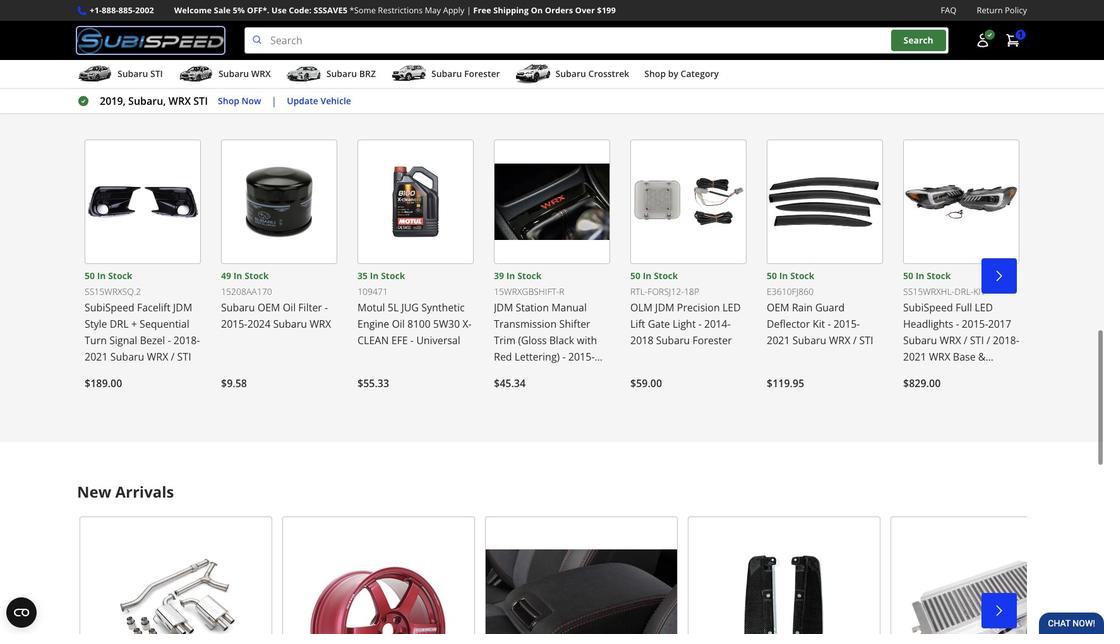 Task type: describe. For each thing, give the bounding box(es) containing it.
brz
[[359, 68, 376, 80]]

5%
[[233, 4, 245, 16]]

2019, subaru, wrx sti
[[100, 94, 208, 108]]

+
[[131, 317, 137, 331]]

subaru up 'shop now'
[[219, 68, 249, 80]]

kit
[[974, 286, 986, 298]]

sti inside 50 in stock e3610fj860 oem rain guard deflector kit - 2015- 2021 subaru wrx / sti
[[860, 334, 874, 348]]

a subaru wrx thumbnail image image
[[178, 65, 214, 84]]

$9.58
[[221, 377, 247, 391]]

rain
[[793, 301, 813, 315]]

wrx inside 50 in stock ss15wrxsq.2 subispeed facelift jdm style drl + sequential turn signal bezel - 2018- 2021 subaru wrx / sti
[[147, 350, 168, 364]]

on
[[531, 4, 543, 16]]

crosstrek
[[589, 68, 630, 80]]

lift
[[631, 317, 646, 331]]

subaru forester button
[[391, 63, 500, 88]]

2018- inside 50 in stock ss15wrxhl-drl-kit subispeed full led headlights - 2015-2017 subaru wrx / sti / 2018- 2021 wrx base & premium
[[994, 334, 1020, 348]]

50 for olm jdm precision led lift gate light - 2014- 2018 subaru forester
[[631, 270, 641, 282]]

50 for oem rain guard deflector kit - 2015- 2021 subaru wrx / sti
[[767, 270, 777, 282]]

wrx inside 49 in stock 15208aa170 subaru oem oil filter - 2015-2024 subaru wrx
[[310, 317, 331, 331]]

2015- inside 50 in stock ss15wrxhl-drl-kit subispeed full led headlights - 2015-2017 subaru wrx / sti / 2018- 2021 wrx base & premium
[[963, 317, 989, 331]]

50 in stock e3610fj860 oem rain guard deflector kit - 2015- 2021 subaru wrx / sti
[[767, 270, 874, 348]]

station
[[516, 301, 549, 315]]

by
[[669, 68, 679, 80]]

subaru inside dropdown button
[[118, 68, 148, 80]]

faq link
[[941, 4, 957, 17]]

- inside 39 in stock 15wrxgbshift-r jdm station manual transmission shifter trim (gloss black with red lettering) - 2015- 2021 subaru wrx
[[563, 350, 566, 364]]

subaru inside 50 in stock ss15wrxhl-drl-kit subispeed full led headlights - 2015-2017 subaru wrx / sti / 2018- 2021 wrx base & premium
[[904, 334, 938, 348]]

shipping
[[494, 4, 529, 16]]

/ inside 50 in stock ss15wrxsq.2 subispeed facelift jdm style drl + sequential turn signal bezel - 2018- 2021 subaru wrx / sti
[[171, 350, 175, 364]]

subispeed facelift jdm style drl + sequential turn signal bezel - 2018-2021 subaru wrx / sti image
[[85, 140, 201, 264]]

welcome sale 5% off*. use code: sssave5 *some restrictions may apply | free shipping on orders over $199
[[174, 4, 616, 16]]

efe
[[392, 334, 408, 348]]

grm113049 grimmspeed top mount intercooler 2022+ subaru wrx, image
[[891, 517, 1084, 635]]

oem inside 50 in stock e3610fj860 oem rain guard deflector kit - 2015- 2021 subaru wrx / sti
[[767, 301, 790, 315]]

subaru inside 50 in stock rtl-forsj12-18p olm jdm precision led lift gate light - 2014- 2018 subaru forester
[[657, 334, 690, 348]]

ss15wrxhl-
[[904, 286, 955, 298]]

universal
[[417, 334, 461, 348]]

$829.00
[[904, 377, 941, 391]]

$119.95
[[767, 377, 805, 391]]

2002
[[135, 4, 154, 16]]

$55.33
[[358, 377, 389, 391]]

free
[[474, 4, 492, 16]]

new
[[77, 482, 111, 503]]

shop for shop by category
[[645, 68, 666, 80]]

olm jdm precision led lift gate light - 2014-2018 subaru forester image
[[631, 140, 747, 264]]

a subaru crosstrek thumbnail image image
[[515, 65, 551, 84]]

&
[[979, 350, 986, 364]]

jdm inside 50 in stock ss15wrxsq.2 subispeed facelift jdm style drl + sequential turn signal bezel - 2018- 2021 subaru wrx / sti
[[173, 301, 192, 315]]

code:
[[289, 4, 312, 16]]

subaru down the filter
[[273, 317, 307, 331]]

subaru brz
[[327, 68, 376, 80]]

2017
[[989, 317, 1012, 331]]

- inside 50 in stock ss15wrxhl-drl-kit subispeed full led headlights - 2015-2017 subaru wrx / sti / 2018- 2021 wrx base & premium
[[957, 317, 960, 331]]

shop now
[[218, 95, 261, 107]]

vlkwvdgy41ehr volk te37 saga hyper red 18x10 +41 - 2015+ wrx / 2015+ stix4, image
[[283, 517, 475, 635]]

black
[[550, 334, 575, 348]]

subispeed inside 50 in stock ss15wrxsq.2 subispeed facelift jdm style drl + sequential turn signal bezel - 2018- 2021 subaru wrx / sti
[[85, 301, 134, 315]]

signal
[[109, 334, 137, 348]]

facelift
[[137, 301, 171, 315]]

sti inside dropdown button
[[150, 68, 163, 80]]

subaru inside 50 in stock e3610fj860 oem rain guard deflector kit - 2015- 2021 subaru wrx / sti
[[793, 334, 827, 348]]

drl-
[[955, 286, 974, 298]]

category
[[681, 68, 719, 80]]

in for oem rain guard deflector kit - 2015- 2021 subaru wrx / sti
[[780, 270, 789, 282]]

motul
[[358, 301, 385, 315]]

oil inside the 35 in stock 109471 motul 5l jug synthetic engine oil 8100 5w30 x- clean efe - universal
[[392, 317, 405, 331]]

premium
[[904, 367, 947, 381]]

sti inside 50 in stock ss15wrxsq.2 subispeed facelift jdm style drl + sequential turn signal bezel - 2018- 2021 subaru wrx / sti
[[177, 350, 191, 364]]

in for jdm station manual transmission shifter trim (gloss black with red lettering) - 2015- 2021 subaru wrx
[[507, 270, 515, 282]]

(gloss
[[519, 334, 547, 348]]

subaru crosstrek button
[[515, 63, 630, 88]]

50 for subispeed full led headlights - 2015-2017 subaru wrx / sti / 2018- 2021 wrx base & premium
[[904, 270, 914, 282]]

shop by category
[[645, 68, 719, 80]]

jdm station manual transmission shifter trim (gloss black with red lettering) - 2015-2021 subaru wrx image
[[494, 140, 611, 264]]

subispeed full led headlights - 2015-2017 subaru wrx / sti / 2018-2021 wrx base & premium image
[[904, 140, 1020, 264]]

search button
[[892, 30, 947, 51]]

2024
[[248, 317, 271, 331]]

ss15wrxsq.2
[[85, 286, 141, 298]]

apply
[[443, 4, 465, 16]]

50 in stock ss15wrxhl-drl-kit subispeed full led headlights - 2015-2017 subaru wrx / sti / 2018- 2021 wrx base & premium
[[904, 270, 1020, 381]]

subaru wrx
[[219, 68, 271, 80]]

15208aa170
[[221, 286, 272, 298]]

wrx up "premium"
[[930, 350, 951, 364]]

subaru left crosstrek
[[556, 68, 587, 80]]

deflector
[[767, 317, 811, 331]]

subaru inside 50 in stock ss15wrxsq.2 subispeed facelift jdm style drl + sequential turn signal bezel - 2018- 2021 subaru wrx / sti
[[110, 350, 144, 364]]

update vehicle
[[287, 95, 351, 107]]

headlights
[[904, 317, 954, 331]]

lettering)
[[515, 350, 560, 364]]

subaru wrx button
[[178, 63, 271, 88]]

off*.
[[247, 4, 270, 16]]

led inside 50 in stock ss15wrxhl-drl-kit subispeed full led headlights - 2015-2017 subaru wrx / sti / 2018- 2021 wrx base & premium
[[975, 301, 994, 315]]

2015- inside 50 in stock e3610fj860 oem rain guard deflector kit - 2015- 2021 subaru wrx / sti
[[834, 317, 861, 331]]

2021 inside 50 in stock ss15wrxhl-drl-kit subispeed full led headlights - 2015-2017 subaru wrx / sti / 2018- 2021 wrx base & premium
[[904, 350, 927, 364]]

888-
[[102, 4, 119, 16]]

trim
[[494, 334, 516, 348]]

sequential
[[140, 317, 189, 331]]

sssave5
[[314, 4, 348, 16]]

welcome
[[174, 4, 212, 16]]

stock for r
[[518, 270, 542, 282]]

subaru brz button
[[286, 63, 376, 88]]

in for motul 5l jug synthetic engine oil 8100 5w30 x- clean efe - universal
[[370, 270, 379, 282]]

return policy
[[977, 4, 1028, 16]]

885-
[[119, 4, 135, 16]]

sellers
[[114, 94, 164, 115]]

1 button
[[1000, 28, 1028, 53]]

may
[[425, 4, 441, 16]]

stock for motul
[[381, 270, 405, 282]]

sti inside 50 in stock ss15wrxhl-drl-kit subispeed full led headlights - 2015-2017 subaru wrx / sti / 2018- 2021 wrx base & premium
[[971, 334, 985, 348]]

$45.34
[[494, 377, 526, 391]]

5l
[[388, 301, 399, 315]]

stock for oem
[[791, 270, 815, 282]]

oem rain guard deflector kit - 2015-2021 subaru wrx / sti image
[[767, 140, 884, 264]]

$199
[[597, 4, 616, 16]]

1 horizontal spatial |
[[467, 4, 471, 16]]

filter
[[299, 301, 322, 315]]

49
[[221, 270, 231, 282]]

49 in stock 15208aa170 subaru oem oil filter - 2015-2024 subaru wrx
[[221, 270, 331, 331]]

- inside 50 in stock rtl-forsj12-18p olm jdm precision led lift gate light - 2014- 2018 subaru forester
[[699, 317, 702, 331]]



Task type: locate. For each thing, give the bounding box(es) containing it.
2 50 from the left
[[631, 270, 641, 282]]

| right now
[[271, 94, 277, 108]]

subaru forester
[[432, 68, 500, 80]]

wrx down guard
[[830, 334, 851, 348]]

forsj12-
[[648, 286, 685, 298]]

oil inside 49 in stock 15208aa170 subaru oem oil filter - 2015-2024 subaru wrx
[[283, 301, 296, 315]]

in up 'rtl-'
[[643, 270, 652, 282]]

5w30
[[433, 317, 460, 331]]

2 2018- from the left
[[994, 334, 1020, 348]]

1 subispeed from the left
[[85, 301, 134, 315]]

50 up e3610fj860
[[767, 270, 777, 282]]

- right the filter
[[325, 301, 328, 315]]

stock up forsj12- in the right of the page
[[654, 270, 679, 282]]

wrx down bezel
[[147, 350, 168, 364]]

0 horizontal spatial jdm
[[173, 301, 192, 315]]

r
[[560, 286, 565, 298]]

jdm down forsj12- in the right of the page
[[656, 301, 675, 315]]

2 jdm from the left
[[494, 301, 513, 315]]

over
[[576, 4, 595, 16]]

subaru inside "dropdown button"
[[327, 68, 357, 80]]

arrivals
[[115, 482, 174, 503]]

shifter
[[560, 317, 591, 331]]

/
[[854, 334, 857, 348], [964, 334, 968, 348], [987, 334, 991, 348], [171, 350, 175, 364]]

1 horizontal spatial oem
[[767, 301, 790, 315]]

full
[[956, 301, 973, 315]]

in up the ss15wrxhl-
[[916, 270, 925, 282]]

- right kit at the bottom right of the page
[[828, 317, 832, 331]]

stock up the 109471
[[381, 270, 405, 282]]

2021 down turn
[[85, 350, 108, 364]]

stock for subaru
[[245, 270, 269, 282]]

wrx down the filter
[[310, 317, 331, 331]]

50 inside 50 in stock e3610fj860 oem rain guard deflector kit - 2015- 2021 subaru wrx / sti
[[767, 270, 777, 282]]

1
[[1019, 29, 1024, 41]]

0 horizontal spatial |
[[271, 94, 277, 108]]

faq
[[941, 4, 957, 16]]

2019,
[[100, 94, 126, 108]]

50 inside 50 in stock ss15wrxsq.2 subispeed facelift jdm style drl + sequential turn signal bezel - 2018- 2021 subaru wrx / sti
[[85, 270, 95, 282]]

- inside 50 in stock e3610fj860 oem rain guard deflector kit - 2015- 2021 subaru wrx / sti
[[828, 317, 832, 331]]

stock up e3610fj860
[[791, 270, 815, 282]]

vehicle
[[321, 95, 351, 107]]

oem inside 49 in stock 15208aa170 subaru oem oil filter - 2015-2024 subaru wrx
[[258, 301, 280, 315]]

stock inside 50 in stock e3610fj860 oem rain guard deflector kit - 2015- 2021 subaru wrx / sti
[[791, 270, 815, 282]]

0 vertical spatial forester
[[465, 68, 500, 80]]

3 stock from the left
[[381, 270, 405, 282]]

$189.00
[[85, 377, 122, 391]]

subaru,
[[128, 94, 166, 108]]

shop by category button
[[645, 63, 719, 88]]

1 horizontal spatial jdm
[[494, 301, 513, 315]]

search
[[904, 34, 934, 46]]

led down the kit
[[975, 301, 994, 315]]

2 led from the left
[[975, 301, 994, 315]]

forester down 2014-
[[693, 334, 732, 348]]

jdm inside 50 in stock rtl-forsj12-18p olm jdm precision led lift gate light - 2014- 2018 subaru forester
[[656, 301, 675, 315]]

subaru down 15208aa170
[[221, 301, 255, 315]]

0 horizontal spatial forester
[[465, 68, 500, 80]]

jdm up transmission
[[494, 301, 513, 315]]

2 stock from the left
[[245, 270, 269, 282]]

1 vertical spatial |
[[271, 94, 277, 108]]

use
[[272, 4, 287, 16]]

subaru down lettering)
[[520, 367, 554, 381]]

in inside 50 in stock rtl-forsj12-18p olm jdm precision led lift gate light - 2014- 2018 subaru forester
[[643, 270, 652, 282]]

2 oem from the left
[[767, 301, 790, 315]]

6 in from the left
[[780, 270, 789, 282]]

wrx inside 39 in stock 15wrxgbshift-r jdm station manual transmission shifter trim (gloss black with red lettering) - 2015- 2021 subaru wrx
[[557, 367, 578, 381]]

subaru up subaru, at the top of the page
[[118, 68, 148, 80]]

3 50 from the left
[[767, 270, 777, 282]]

1 vertical spatial shop
[[218, 95, 240, 107]]

in inside 50 in stock ss15wrxhl-drl-kit subispeed full led headlights - 2015-2017 subaru wrx / sti / 2018- 2021 wrx base & premium
[[916, 270, 925, 282]]

subaru inside 39 in stock 15wrxgbshift-r jdm station manual transmission shifter trim (gloss black with red lettering) - 2015- 2021 subaru wrx
[[520, 367, 554, 381]]

2 horizontal spatial jdm
[[656, 301, 675, 315]]

0 horizontal spatial oem
[[258, 301, 280, 315]]

style
[[85, 317, 107, 331]]

wrx inside dropdown button
[[251, 68, 271, 80]]

in inside the 35 in stock 109471 motul 5l jug synthetic engine oil 8100 5w30 x- clean efe - universal
[[370, 270, 379, 282]]

jug
[[402, 301, 419, 315]]

1 horizontal spatial subispeed
[[904, 301, 954, 315]]

with
[[577, 334, 597, 348]]

search input field
[[245, 27, 949, 54]]

new arrivals
[[77, 482, 174, 503]]

1 oem from the left
[[258, 301, 280, 315]]

stock inside the 35 in stock 109471 motul 5l jug synthetic engine oil 8100 5w30 x- clean efe - universal
[[381, 270, 405, 282]]

50 inside 50 in stock rtl-forsj12-18p olm jdm precision led lift gate light - 2014- 2018 subaru forester
[[631, 270, 641, 282]]

a subaru forester thumbnail image image
[[391, 65, 427, 84]]

subaru
[[118, 68, 148, 80], [219, 68, 249, 80], [327, 68, 357, 80], [432, 68, 462, 80], [556, 68, 587, 80], [221, 301, 255, 315], [273, 317, 307, 331], [657, 334, 690, 348], [793, 334, 827, 348], [904, 334, 938, 348], [110, 350, 144, 364], [520, 367, 554, 381]]

shop for shop now
[[218, 95, 240, 107]]

forester left a subaru crosstrek thumbnail image
[[465, 68, 500, 80]]

1 stock from the left
[[108, 270, 132, 282]]

2021 up "premium"
[[904, 350, 927, 364]]

subispeed logo image
[[77, 27, 224, 54]]

transmission
[[494, 317, 557, 331]]

wrx down a subaru wrx thumbnail image
[[169, 94, 191, 108]]

stock for forsj12-
[[654, 270, 679, 282]]

subaru down headlights
[[904, 334, 938, 348]]

6 stock from the left
[[791, 270, 815, 282]]

1 jdm from the left
[[173, 301, 192, 315]]

olm
[[631, 301, 653, 315]]

subaru crosstrek
[[556, 68, 630, 80]]

| left free
[[467, 4, 471, 16]]

stock inside 50 in stock rtl-forsj12-18p olm jdm precision led lift gate light - 2014- 2018 subaru forester
[[654, 270, 679, 282]]

oem up 2024
[[258, 301, 280, 315]]

in inside 39 in stock 15wrxgbshift-r jdm station manual transmission shifter trim (gloss black with red lettering) - 2015- 2021 subaru wrx
[[507, 270, 515, 282]]

update vehicle button
[[287, 94, 351, 108]]

- right light
[[699, 317, 702, 331]]

39
[[494, 270, 504, 282]]

shop inside shop now link
[[218, 95, 240, 107]]

forester inside 50 in stock rtl-forsj12-18p olm jdm precision led lift gate light - 2014- 2018 subaru forester
[[693, 334, 732, 348]]

red
[[494, 350, 512, 364]]

0 vertical spatial |
[[467, 4, 471, 16]]

+1-888-885-2002 link
[[90, 4, 154, 17]]

shop now link
[[218, 94, 261, 108]]

50 up the ss15wrxhl-
[[904, 270, 914, 282]]

1 in from the left
[[97, 270, 106, 282]]

oil left the filter
[[283, 301, 296, 315]]

subaru down light
[[657, 334, 690, 348]]

35
[[358, 270, 368, 282]]

- down full
[[957, 317, 960, 331]]

stock inside 50 in stock ss15wrxsq.2 subispeed facelift jdm style drl + sequential turn signal bezel - 2018- 2021 subaru wrx / sti
[[108, 270, 132, 282]]

shop left now
[[218, 95, 240, 107]]

-
[[325, 301, 328, 315], [699, 317, 702, 331], [828, 317, 832, 331], [957, 317, 960, 331], [168, 334, 171, 348], [411, 334, 414, 348], [563, 350, 566, 364]]

gate
[[648, 317, 671, 331]]

motul 5l jug synthetic engine oil 8100 5w30 x-clean efe - universal image
[[358, 140, 474, 264]]

109471
[[358, 286, 388, 298]]

1 horizontal spatial oil
[[392, 317, 405, 331]]

oil up efe
[[392, 317, 405, 331]]

- inside 50 in stock ss15wrxsq.2 subispeed facelift jdm style drl + sequential turn signal bezel - 2018- 2021 subaru wrx / sti
[[168, 334, 171, 348]]

1 horizontal spatial shop
[[645, 68, 666, 80]]

in up e3610fj860
[[780, 270, 789, 282]]

2021 down deflector
[[767, 334, 790, 348]]

subispeed down the ss15wrxhl-
[[904, 301, 954, 315]]

in right 35
[[370, 270, 379, 282]]

4 stock from the left
[[518, 270, 542, 282]]

led inside 50 in stock rtl-forsj12-18p olm jdm precision led lift gate light - 2014- 2018 subaru forester
[[723, 301, 741, 315]]

2018-
[[174, 334, 200, 348], [994, 334, 1020, 348]]

stock up the ss15wrxhl-
[[927, 270, 952, 282]]

jdm
[[173, 301, 192, 315], [494, 301, 513, 315], [656, 301, 675, 315]]

in inside 50 in stock ss15wrxsq.2 subispeed facelift jdm style drl + sequential turn signal bezel - 2018- 2021 subaru wrx / sti
[[97, 270, 106, 282]]

button image
[[976, 33, 991, 48]]

policy
[[1006, 4, 1028, 16]]

forester inside dropdown button
[[465, 68, 500, 80]]

50 inside 50 in stock ss15wrxhl-drl-kit subispeed full led headlights - 2015-2017 subaru wrx / sti / 2018- 2021 wrx base & premium
[[904, 270, 914, 282]]

light
[[673, 317, 696, 331]]

forester
[[465, 68, 500, 80], [693, 334, 732, 348]]

2015- down guard
[[834, 317, 861, 331]]

a subaru brz thumbnail image image
[[286, 65, 322, 84]]

$59.00
[[631, 377, 663, 391]]

stock inside 50 in stock ss15wrxhl-drl-kit subispeed full led headlights - 2015-2017 subaru wrx / sti / 2018- 2021 wrx base & premium
[[927, 270, 952, 282]]

0 horizontal spatial oil
[[283, 301, 296, 315]]

stock up 15wrxgbshift-
[[518, 270, 542, 282]]

50 in stock ss15wrxsq.2 subispeed facelift jdm style drl + sequential turn signal bezel - 2018- 2021 subaru wrx / sti
[[85, 270, 200, 364]]

bezel
[[140, 334, 165, 348]]

stock inside 39 in stock 15wrxgbshift-r jdm station manual transmission shifter trim (gloss black with red lettering) - 2015- 2021 subaru wrx
[[518, 270, 542, 282]]

sti
[[150, 68, 163, 80], [194, 94, 208, 108], [860, 334, 874, 348], [971, 334, 985, 348], [177, 350, 191, 364]]

in right 49
[[234, 270, 242, 282]]

1 vertical spatial forester
[[693, 334, 732, 348]]

in inside 50 in stock e3610fj860 oem rain guard deflector kit - 2015- 2021 subaru wrx / sti
[[780, 270, 789, 282]]

2021 inside 39 in stock 15wrxgbshift-r jdm station manual transmission shifter trim (gloss black with red lettering) - 2015- 2021 subaru wrx
[[494, 367, 517, 381]]

0 horizontal spatial 2018-
[[174, 334, 200, 348]]

wrx inside 50 in stock e3610fj860 oem rain guard deflector kit - 2015- 2021 subaru wrx / sti
[[830, 334, 851, 348]]

subaru sti button
[[77, 63, 163, 88]]

0 vertical spatial oil
[[283, 301, 296, 315]]

engine
[[358, 317, 390, 331]]

2015- down full
[[963, 317, 989, 331]]

8100
[[408, 317, 431, 331]]

- inside the 35 in stock 109471 motul 5l jug synthetic engine oil 8100 5w30 x- clean efe - universal
[[411, 334, 414, 348]]

2015- inside 49 in stock 15208aa170 subaru oem oil filter - 2015-2024 subaru wrx
[[221, 317, 248, 331]]

- down black in the bottom of the page
[[563, 350, 566, 364]]

in right 39
[[507, 270, 515, 282]]

7 stock from the left
[[927, 270, 952, 282]]

now
[[242, 95, 261, 107]]

2021 inside 50 in stock ss15wrxsq.2 subispeed facelift jdm style drl + sequential turn signal bezel - 2018- 2021 subaru wrx / sti
[[85, 350, 108, 364]]

2015- down 15208aa170
[[221, 317, 248, 331]]

a subaru sti thumbnail image image
[[77, 65, 113, 84]]

wrx
[[251, 68, 271, 80], [169, 94, 191, 108], [310, 317, 331, 331], [830, 334, 851, 348], [940, 334, 962, 348], [147, 350, 168, 364], [930, 350, 951, 364], [557, 367, 578, 381]]

oil
[[283, 301, 296, 315], [392, 317, 405, 331]]

2018- inside 50 in stock ss15wrxsq.2 subispeed facelift jdm style drl + sequential turn signal bezel - 2018- 2021 subaru wrx / sti
[[174, 334, 200, 348]]

orders
[[545, 4, 573, 16]]

subispeed down the ss15wrxsq.2
[[85, 301, 134, 315]]

subaru down signal
[[110, 350, 144, 364]]

led up 2014-
[[723, 301, 741, 315]]

1 2018- from the left
[[174, 334, 200, 348]]

manual
[[552, 301, 587, 315]]

sale
[[214, 4, 231, 16]]

2018- down sequential
[[174, 334, 200, 348]]

39 in stock 15wrxgbshift-r jdm station manual transmission shifter trim (gloss black with red lettering) - 2015- 2021 subaru wrx
[[494, 270, 597, 381]]

in for subispeed full led headlights - 2015-2017 subaru wrx / sti / 2018- 2021 wrx base & premium
[[916, 270, 925, 282]]

subj2010vc001 subaru ultrasuede center armrest extension - 2022+ subaru wrx, image
[[485, 517, 678, 635]]

oem up deflector
[[767, 301, 790, 315]]

4 50 from the left
[[904, 270, 914, 282]]

- right bezel
[[168, 334, 171, 348]]

stock for subispeed
[[108, 270, 132, 282]]

wrx up base
[[940, 334, 962, 348]]

jdm inside 39 in stock 15wrxgbshift-r jdm station manual transmission shifter trim (gloss black with red lettering) - 2015- 2021 subaru wrx
[[494, 301, 513, 315]]

olmb.47011.1 olm s style carbon fiber rear spats - 2022+ subaru wrx, image
[[688, 517, 881, 635]]

50 up the ss15wrxsq.2
[[85, 270, 95, 282]]

2 in from the left
[[234, 270, 242, 282]]

1 horizontal spatial led
[[975, 301, 994, 315]]

subaru down kit at the bottom right of the page
[[793, 334, 827, 348]]

3 jdm from the left
[[656, 301, 675, 315]]

7 in from the left
[[916, 270, 925, 282]]

cob516100 cobb tuning 3in stainless steel vb cat back exhaust system 22+ subaru wrx, image
[[80, 517, 272, 635]]

stock up 15208aa170
[[245, 270, 269, 282]]

2018- down 2017
[[994, 334, 1020, 348]]

stock inside 49 in stock 15208aa170 subaru oem oil filter - 2015-2024 subaru wrx
[[245, 270, 269, 282]]

in for olm jdm precision led lift gate light - 2014- 2018 subaru forester
[[643, 270, 652, 282]]

in for subaru oem oil filter - 2015-2024 subaru wrx
[[234, 270, 242, 282]]

precision
[[677, 301, 720, 315]]

stock up the ss15wrxsq.2
[[108, 270, 132, 282]]

guard
[[816, 301, 845, 315]]

50 up 'rtl-'
[[631, 270, 641, 282]]

50 in stock rtl-forsj12-18p olm jdm precision led lift gate light - 2014- 2018 subaru forester
[[631, 270, 741, 348]]

2015- down with
[[569, 350, 595, 364]]

1 horizontal spatial forester
[[693, 334, 732, 348]]

drl
[[110, 317, 129, 331]]

/ inside 50 in stock e3610fj860 oem rain guard deflector kit - 2015- 2021 subaru wrx / sti
[[854, 334, 857, 348]]

0 vertical spatial shop
[[645, 68, 666, 80]]

led
[[723, 301, 741, 315], [975, 301, 994, 315]]

*some
[[350, 4, 376, 16]]

2014-
[[705, 317, 731, 331]]

2 subispeed from the left
[[904, 301, 954, 315]]

subispeed inside 50 in stock ss15wrxhl-drl-kit subispeed full led headlights - 2015-2017 subaru wrx / sti / 2018- 2021 wrx base & premium
[[904, 301, 954, 315]]

wrx down black in the bottom of the page
[[557, 367, 578, 381]]

0 horizontal spatial shop
[[218, 95, 240, 107]]

4 in from the left
[[507, 270, 515, 282]]

- right efe
[[411, 334, 414, 348]]

0 horizontal spatial led
[[723, 301, 741, 315]]

jdm up sequential
[[173, 301, 192, 315]]

stock for drl-
[[927, 270, 952, 282]]

subaru left brz
[[327, 68, 357, 80]]

15wrxgbshift-
[[494, 286, 560, 298]]

base
[[954, 350, 976, 364]]

3 in from the left
[[370, 270, 379, 282]]

1 vertical spatial oil
[[392, 317, 405, 331]]

in for subispeed facelift jdm style drl + sequential turn signal bezel - 2018- 2021 subaru wrx / sti
[[97, 270, 106, 282]]

1 horizontal spatial 2018-
[[994, 334, 1020, 348]]

50 for subispeed facelift jdm style drl + sequential turn signal bezel - 2018- 2021 subaru wrx / sti
[[85, 270, 95, 282]]

0 horizontal spatial subispeed
[[85, 301, 134, 315]]

oem
[[258, 301, 280, 315], [767, 301, 790, 315]]

in up the ss15wrxsq.2
[[97, 270, 106, 282]]

35 in stock 109471 motul 5l jug synthetic engine oil 8100 5w30 x- clean efe - universal
[[358, 270, 472, 348]]

subaru oem oil filter - 2015-2024 subaru wrx image
[[221, 140, 338, 264]]

shop inside dropdown button
[[645, 68, 666, 80]]

open widget image
[[6, 598, 37, 628]]

50
[[85, 270, 95, 282], [631, 270, 641, 282], [767, 270, 777, 282], [904, 270, 914, 282]]

5 in from the left
[[643, 270, 652, 282]]

2021 inside 50 in stock e3610fj860 oem rain guard deflector kit - 2015- 2021 subaru wrx / sti
[[767, 334, 790, 348]]

5 stock from the left
[[654, 270, 679, 282]]

- inside 49 in stock 15208aa170 subaru oem oil filter - 2015-2024 subaru wrx
[[325, 301, 328, 315]]

in inside 49 in stock 15208aa170 subaru oem oil filter - 2015-2024 subaru wrx
[[234, 270, 242, 282]]

subaru right a subaru forester thumbnail image
[[432, 68, 462, 80]]

1 50 from the left
[[85, 270, 95, 282]]

shop left by
[[645, 68, 666, 80]]

wrx up now
[[251, 68, 271, 80]]

2021 down red
[[494, 367, 517, 381]]

2015- inside 39 in stock 15wrxgbshift-r jdm station manual transmission shifter trim (gloss black with red lettering) - 2015- 2021 subaru wrx
[[569, 350, 595, 364]]

2015-
[[221, 317, 248, 331], [834, 317, 861, 331], [963, 317, 989, 331], [569, 350, 595, 364]]

1 led from the left
[[723, 301, 741, 315]]



Task type: vqa. For each thing, say whether or not it's contained in the screenshot.
Subaru within 39 In Stock 15WRXGBSHIFT-R JDM Station Manual Transmission Shifter Trim (Gloss Black with Red Lettering) - 2015- 2021 Subaru WRX
yes



